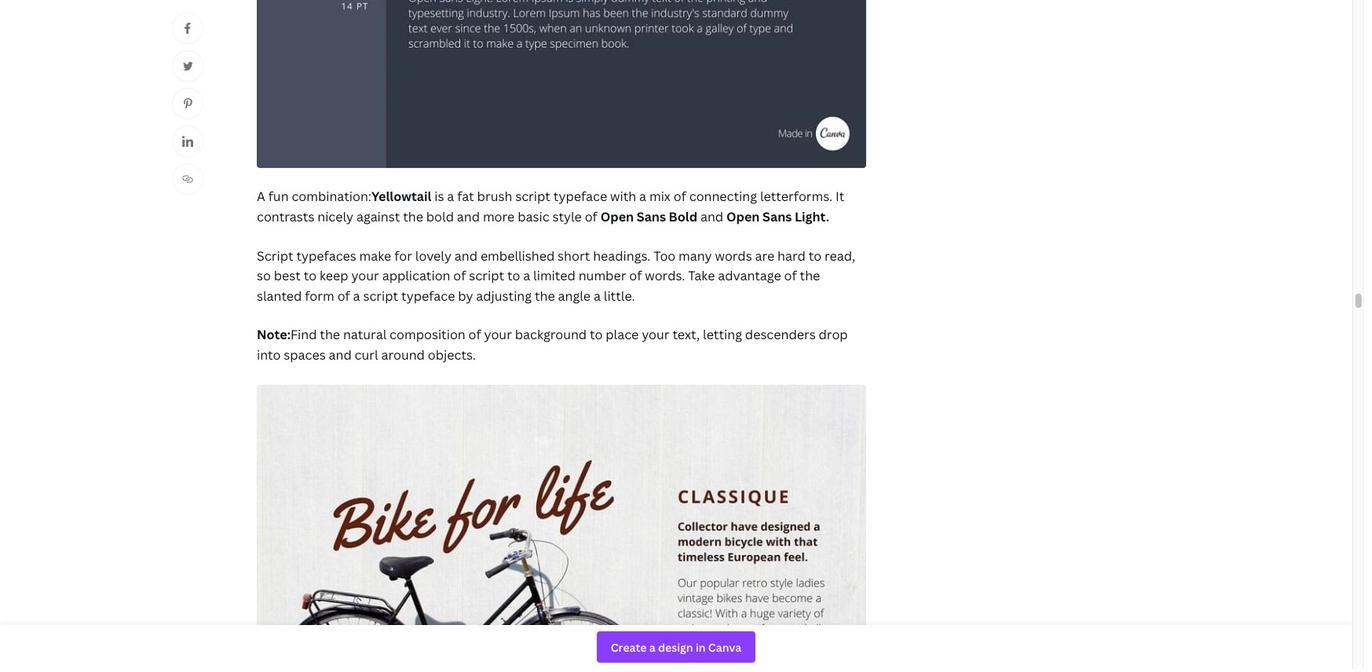 Task type: describe. For each thing, give the bounding box(es) containing it.
objects.
[[428, 346, 476, 364]]

is
[[435, 188, 444, 205]]

slanted
[[257, 287, 302, 305]]

number
[[579, 267, 626, 285]]

short
[[558, 247, 590, 264]]

so
[[257, 267, 271, 285]]

by
[[458, 287, 473, 305]]

letting
[[703, 326, 742, 344]]

little.
[[604, 287, 635, 305]]

to inside find the natural composition of your background to place your text, letting descenders drop into spaces and curl around objects.
[[590, 326, 603, 344]]

of right style
[[585, 208, 598, 225]]

of up by
[[454, 267, 466, 285]]

style
[[553, 208, 582, 225]]

a
[[257, 188, 265, 205]]

is a fat brush script typeface with a mix of connecting letterforms. it contrasts nicely against the bold and more basic style of
[[257, 188, 845, 225]]

of right the mix
[[674, 188, 687, 205]]

embellished
[[481, 247, 555, 264]]

of down 'headings.' on the left of the page
[[630, 267, 642, 285]]

a right form
[[353, 287, 360, 305]]

make
[[360, 247, 392, 264]]

a right is
[[447, 188, 454, 205]]

drop
[[819, 326, 848, 344]]

2 horizontal spatial your
[[642, 326, 670, 344]]

2 sans from the left
[[763, 208, 792, 225]]

basic
[[518, 208, 550, 225]]

fat
[[457, 188, 474, 205]]

typefaces
[[297, 247, 357, 264]]

bold
[[669, 208, 698, 225]]

and inside find the natural composition of your background to place your text, letting descenders drop into spaces and curl around objects.
[[329, 346, 352, 364]]

script inside 'is a fat brush script typeface with a mix of connecting letterforms. it contrasts nicely against the bold and more basic style of'
[[516, 188, 551, 205]]

with
[[610, 188, 637, 205]]

a fun combination: yellowtail
[[257, 188, 432, 205]]

fun
[[268, 188, 289, 205]]

connecting
[[690, 188, 757, 205]]

1 horizontal spatial your
[[484, 326, 512, 344]]

letterforms.
[[760, 188, 833, 205]]

keep
[[320, 267, 349, 285]]

combination:
[[292, 188, 372, 205]]

many
[[679, 247, 712, 264]]

and inside script typefaces make for lovely and embellished short headings. too many words are hard to read, so best to keep your application of script to a limited number of words. take advantage of the slanted form of a script typeface by adjusting the angle a little.
[[455, 247, 478, 264]]

open sans bold and open sans light.
[[601, 208, 830, 225]]

headings.
[[593, 247, 651, 264]]

it
[[836, 188, 845, 205]]

descenders
[[745, 326, 816, 344]]

note:
[[257, 326, 291, 344]]

limited
[[534, 267, 576, 285]]

find
[[291, 326, 317, 344]]

to up form
[[304, 267, 317, 285]]

mix
[[650, 188, 671, 205]]

read,
[[825, 247, 856, 264]]

spaces
[[284, 346, 326, 364]]



Task type: locate. For each thing, give the bounding box(es) containing it.
open down with
[[601, 208, 634, 225]]

1 horizontal spatial open
[[727, 208, 760, 225]]

and left curl
[[329, 346, 352, 364]]

open
[[601, 208, 634, 225], [727, 208, 760, 225]]

0 horizontal spatial sans
[[637, 208, 666, 225]]

are
[[755, 247, 775, 264]]

sans down "letterforms."
[[763, 208, 792, 225]]

for
[[395, 247, 412, 264]]

1 horizontal spatial typeface
[[554, 188, 607, 205]]

find the natural composition of your background to place your text, letting descenders drop into spaces and curl around objects.
[[257, 326, 848, 364]]

into
[[257, 346, 281, 364]]

script down make at the top of page
[[363, 287, 398, 305]]

the inside find the natural composition of your background to place your text, letting descenders drop into spaces and curl around objects.
[[320, 326, 340, 344]]

nicely
[[318, 208, 354, 225]]

0 horizontal spatial your
[[352, 267, 379, 285]]

2 horizontal spatial script
[[516, 188, 551, 205]]

words
[[715, 247, 752, 264]]

typeface inside script typefaces make for lovely and embellished short headings. too many words are hard to read, so best to keep your application of script to a limited number of words. take advantage of the slanted form of a script typeface by adjusting the angle a little.
[[402, 287, 455, 305]]

adjusting
[[476, 287, 532, 305]]

0 vertical spatial script
[[516, 188, 551, 205]]

your
[[352, 267, 379, 285], [484, 326, 512, 344], [642, 326, 670, 344]]

and right lovely
[[455, 247, 478, 264]]

sans down the mix
[[637, 208, 666, 225]]

typeface up style
[[554, 188, 607, 205]]

0 horizontal spatial open
[[601, 208, 634, 225]]

2 open from the left
[[727, 208, 760, 225]]

of inside find the natural composition of your background to place your text, letting descenders drop into spaces and curl around objects.
[[469, 326, 481, 344]]

1 vertical spatial script
[[469, 267, 504, 285]]

brush
[[477, 188, 513, 205]]

your inside script typefaces make for lovely and embellished short headings. too many words are hard to read, so best to keep your application of script to a limited number of words. take advantage of the slanted form of a script typeface by adjusting the angle a little.
[[352, 267, 379, 285]]

text,
[[673, 326, 700, 344]]

of down 'hard'
[[785, 267, 797, 285]]

more
[[483, 208, 515, 225]]

the right find
[[320, 326, 340, 344]]

yellowtail
[[372, 188, 432, 205]]

0 horizontal spatial typeface
[[402, 287, 455, 305]]

too
[[654, 247, 676, 264]]

a down embellished
[[523, 267, 530, 285]]

sans
[[637, 208, 666, 225], [763, 208, 792, 225]]

1 vertical spatial typeface
[[402, 287, 455, 305]]

background
[[515, 326, 587, 344]]

your left text,
[[642, 326, 670, 344]]

a
[[447, 188, 454, 205], [640, 188, 647, 205], [523, 267, 530, 285], [353, 287, 360, 305], [594, 287, 601, 305]]

and inside 'is a fat brush script typeface with a mix of connecting letterforms. it contrasts nicely against the bold and more basic style of'
[[457, 208, 480, 225]]

typeface down application
[[402, 287, 455, 305]]

of up "objects."
[[469, 326, 481, 344]]

typeface inside 'is a fat brush script typeface with a mix of connecting letterforms. it contrasts nicely against the bold and more basic style of'
[[554, 188, 607, 205]]

typeface
[[554, 188, 607, 205], [402, 287, 455, 305]]

script up basic
[[516, 188, 551, 205]]

to right 'hard'
[[809, 247, 822, 264]]

advantage
[[718, 267, 781, 285]]

the inside 'is a fat brush script typeface with a mix of connecting letterforms. it contrasts nicely against the bold and more basic style of'
[[403, 208, 423, 225]]

0 horizontal spatial script
[[363, 287, 398, 305]]

form
[[305, 287, 335, 305]]

the down yellowtail on the top of page
[[403, 208, 423, 225]]

around
[[381, 346, 425, 364]]

against
[[357, 208, 400, 225]]

best
[[274, 267, 301, 285]]

lovely
[[415, 247, 452, 264]]

of down keep
[[338, 287, 350, 305]]

script typefaces make for lovely and embellished short headings. too many words are hard to read, so best to keep your application of script to a limited number of words. take advantage of the slanted form of a script typeface by adjusting the angle a little.
[[257, 247, 856, 305]]

contrasts
[[257, 208, 315, 225]]

and
[[457, 208, 480, 225], [701, 208, 724, 225], [455, 247, 478, 264], [329, 346, 352, 364]]

and down connecting
[[701, 208, 724, 225]]

script
[[516, 188, 551, 205], [469, 267, 504, 285], [363, 287, 398, 305]]

hard
[[778, 247, 806, 264]]

to
[[809, 247, 822, 264], [304, 267, 317, 285], [507, 267, 520, 285], [590, 326, 603, 344]]

2 vertical spatial script
[[363, 287, 398, 305]]

to left place
[[590, 326, 603, 344]]

of
[[674, 188, 687, 205], [585, 208, 598, 225], [454, 267, 466, 285], [630, 267, 642, 285], [785, 267, 797, 285], [338, 287, 350, 305], [469, 326, 481, 344]]

place
[[606, 326, 639, 344]]

to down embellished
[[507, 267, 520, 285]]

the down limited
[[535, 287, 555, 305]]

the
[[403, 208, 423, 225], [800, 267, 820, 285], [535, 287, 555, 305], [320, 326, 340, 344]]

bold
[[426, 208, 454, 225]]

and down fat
[[457, 208, 480, 225]]

1 open from the left
[[601, 208, 634, 225]]

script up adjusting
[[469, 267, 504, 285]]

1 sans from the left
[[637, 208, 666, 225]]

a down number
[[594, 287, 601, 305]]

your down make at the top of page
[[352, 267, 379, 285]]

the down 'hard'
[[800, 267, 820, 285]]

script
[[257, 247, 294, 264]]

take
[[688, 267, 715, 285]]

1 horizontal spatial script
[[469, 267, 504, 285]]

open down connecting
[[727, 208, 760, 225]]

words.
[[645, 267, 685, 285]]

a left the mix
[[640, 188, 647, 205]]

light.
[[795, 208, 830, 225]]

0 vertical spatial typeface
[[554, 188, 607, 205]]

composition
[[390, 326, 466, 344]]

angle
[[558, 287, 591, 305]]

application
[[382, 267, 451, 285]]

your down adjusting
[[484, 326, 512, 344]]

natural
[[343, 326, 387, 344]]

curl
[[355, 346, 378, 364]]

1 horizontal spatial sans
[[763, 208, 792, 225]]



Task type: vqa. For each thing, say whether or not it's contained in the screenshot.
LMS Integrations link
no



